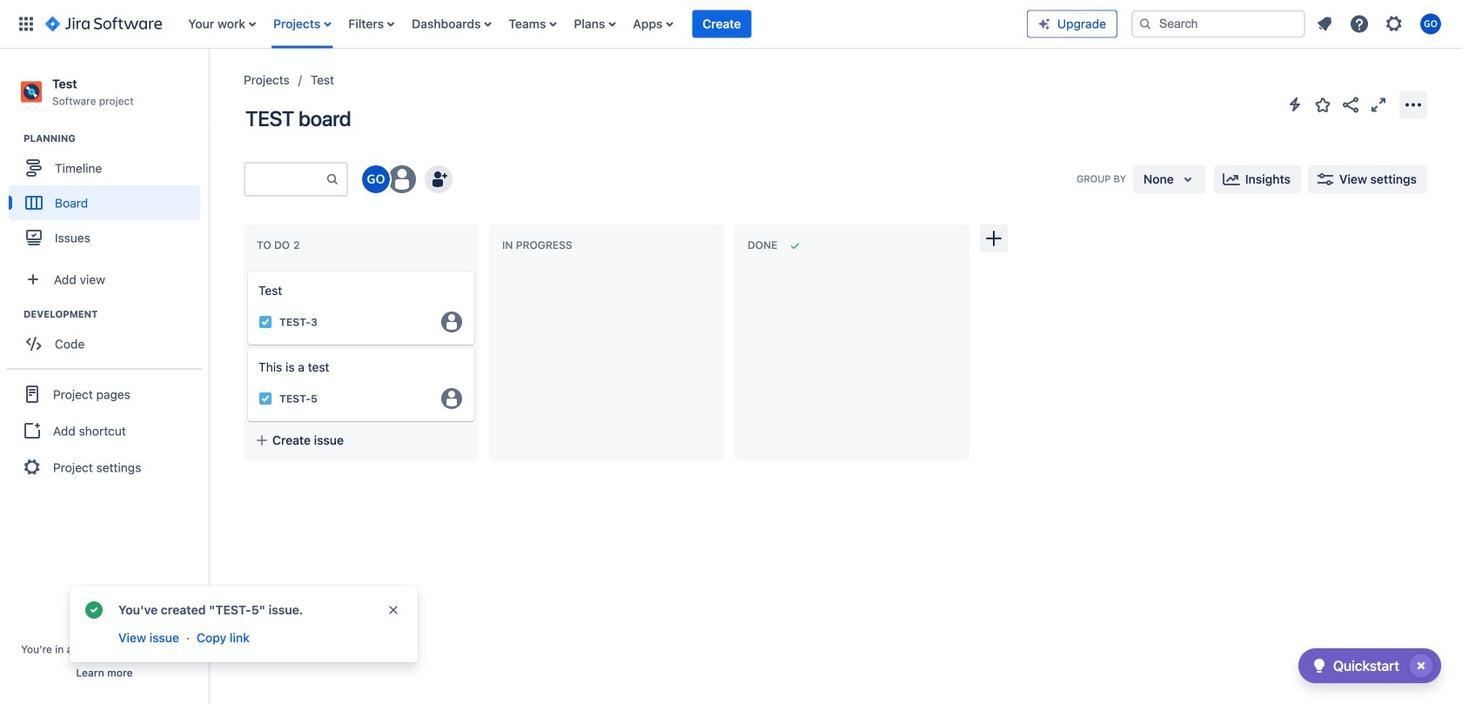 Task type: describe. For each thing, give the bounding box(es) containing it.
to do element
[[257, 239, 303, 251]]

Search field
[[1132, 10, 1306, 38]]

add people image
[[428, 169, 449, 190]]

1 horizontal spatial list
[[1309, 8, 1452, 40]]

success image
[[84, 600, 104, 621]]

2 task image from the top
[[259, 392, 272, 406]]

group for planning image
[[9, 132, 208, 260]]

heading for planning image
[[24, 132, 208, 146]]

heading for development image
[[24, 307, 208, 321]]

enter full screen image
[[1369, 94, 1389, 115]]

create issue image
[[236, 259, 257, 280]]

sidebar element
[[0, 49, 209, 704]]

notifications image
[[1315, 13, 1335, 34]]



Task type: locate. For each thing, give the bounding box(es) containing it.
list item
[[692, 0, 752, 48]]

automations menu button icon image
[[1285, 94, 1306, 115]]

planning image
[[3, 128, 24, 149]]

your profile and settings image
[[1421, 13, 1442, 34]]

star test board image
[[1313, 94, 1334, 115]]

task image
[[259, 315, 272, 329], [259, 392, 272, 406]]

1 task image from the top
[[259, 315, 272, 329]]

0 vertical spatial group
[[9, 132, 208, 260]]

0 vertical spatial heading
[[24, 132, 208, 146]]

help image
[[1349, 13, 1370, 34]]

None search field
[[1132, 10, 1306, 38]]

primary element
[[10, 0, 1027, 48]]

development image
[[3, 304, 24, 325]]

0 vertical spatial task image
[[259, 315, 272, 329]]

banner
[[0, 0, 1463, 49]]

1 vertical spatial task image
[[259, 392, 272, 406]]

0 horizontal spatial list
[[180, 0, 1027, 48]]

2 heading from the top
[[24, 307, 208, 321]]

search image
[[1139, 17, 1153, 31]]

settings image
[[1384, 13, 1405, 34]]

sidebar navigation image
[[190, 70, 228, 104]]

jira software image
[[45, 13, 162, 34], [45, 13, 162, 34]]

2 vertical spatial group
[[7, 368, 202, 492]]

check image
[[1309, 656, 1330, 676]]

Search this board text field
[[245, 164, 326, 195]]

create column image
[[984, 228, 1005, 249]]

heading
[[24, 132, 208, 146], [24, 307, 208, 321]]

dismiss image
[[387, 603, 400, 617]]

list
[[180, 0, 1027, 48], [1309, 8, 1452, 40]]

dismiss quickstart image
[[1408, 652, 1436, 680]]

1 vertical spatial group
[[9, 307, 208, 367]]

1 heading from the top
[[24, 132, 208, 146]]

more image
[[1403, 94, 1424, 115]]

group
[[9, 132, 208, 260], [9, 307, 208, 367], [7, 368, 202, 492]]

group for development image
[[9, 307, 208, 367]]

1 vertical spatial heading
[[24, 307, 208, 321]]

appswitcher icon image
[[16, 13, 37, 34]]



Task type: vqa. For each thing, say whether or not it's contained in the screenshot.
Search field
yes



